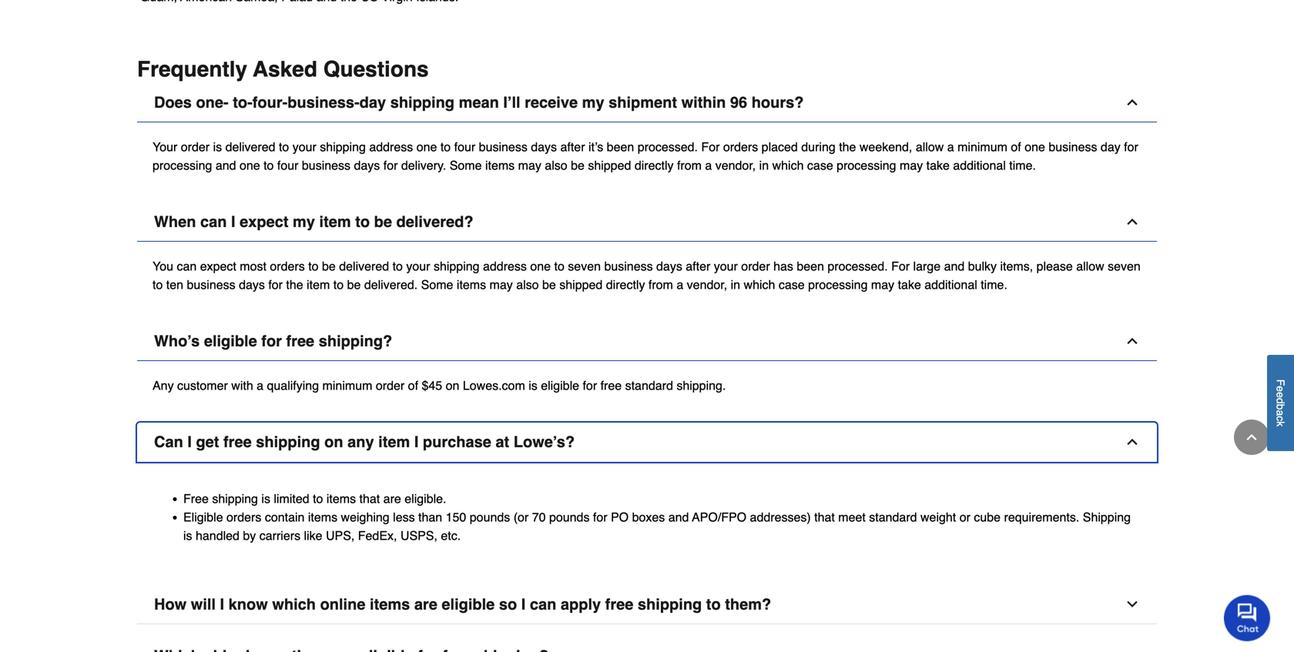 Task type: vqa. For each thing, say whether or not it's contained in the screenshot.
lowe's corresponding to Lowe's PRO
no



Task type: describe. For each thing, give the bounding box(es) containing it.
items inside button
[[370, 596, 410, 614]]

shipping inside you can expect most orders to be delivered to your shipping address one to seven business days after your order has been processed. for large and bulky items, please allow seven to ten business days for the item to be delivered. some items may also be shipped directly from a vendor, in which case processing may take additional time.
[[434, 259, 480, 273]]

placed
[[762, 140, 798, 154]]

order inside you can expect most orders to be delivered to your shipping address one to seven business days after your order has been processed. for large and bulky items, please allow seven to ten business days for the item to be delivered. some items may also be shipped directly from a vendor, in which case processing may take additional time.
[[742, 259, 770, 273]]

take inside your order is delivered to your shipping address one to four business days after it's been processed. for orders placed during the weekend, allow a minimum of one business day for processing and one to four business days for delivery. some items may also be shipped directly from a vendor, in which case processing may take additional time.
[[927, 158, 950, 173]]

order inside your order is delivered to your shipping address one to four business days after it's been processed. for orders placed during the weekend, allow a minimum of one business day for processing and one to four business days for delivery. some items may also be shipped directly from a vendor, in which case processing may take additional time.
[[181, 140, 210, 154]]

a inside button
[[1275, 410, 1287, 416]]

within
[[682, 94, 726, 111]]

them?
[[725, 596, 772, 614]]

addresses)
[[750, 510, 811, 525]]

ten
[[166, 278, 183, 292]]

a inside you can expect most orders to be delivered to your shipping address one to seven business days after your order has been processed. for large and bulky items, please allow seven to ten business days for the item to be delivered. some items may also be shipped directly from a vendor, in which case processing may take additional time.
[[677, 278, 684, 292]]

2 e from the top
[[1275, 392, 1287, 398]]

free inside how will i know which online items are eligible so i can apply free shipping to them? button
[[605, 596, 634, 614]]

shipping.
[[677, 379, 726, 393]]

usps,
[[401, 529, 438, 543]]

delivered.
[[364, 278, 418, 292]]

2 horizontal spatial your
[[714, 259, 738, 273]]

hours?
[[752, 94, 804, 111]]

carriers
[[259, 529, 301, 543]]

large
[[914, 259, 941, 273]]

for inside your order is delivered to your shipping address one to four business days after it's been processed. for orders placed during the weekend, allow a minimum of one business day for processing and one to four business days for delivery. some items may also be shipped directly from a vendor, in which case processing may take additional time.
[[702, 140, 720, 154]]

four-
[[253, 94, 288, 111]]

items inside your order is delivered to your shipping address one to four business days after it's been processed. for orders placed during the weekend, allow a minimum of one business day for processing and one to four business days for delivery. some items may also be shipped directly from a vendor, in which case processing may take additional time.
[[485, 158, 515, 173]]

how will i know which online items are eligible so i can apply free shipping to them?
[[154, 596, 772, 614]]

is inside your order is delivered to your shipping address one to four business days after it's been processed. for orders placed during the weekend, allow a minimum of one business day for processing and one to four business days for delivery. some items may also be shipped directly from a vendor, in which case processing may take additional time.
[[213, 140, 222, 154]]

please
[[1037, 259, 1073, 273]]

get
[[196, 433, 219, 451]]

is left limited
[[262, 492, 270, 506]]

b
[[1275, 404, 1287, 410]]

can i get free shipping on any item i purchase at lowe's?
[[154, 433, 575, 451]]

1 horizontal spatial eligible
[[442, 596, 495, 614]]

any
[[153, 379, 174, 393]]

$45
[[422, 379, 442, 393]]

delivery.
[[401, 158, 446, 173]]

eligible.
[[405, 492, 447, 506]]

apo/fpo
[[692, 510, 747, 525]]

f e e d b a c k button
[[1268, 355, 1295, 452]]

150
[[446, 510, 466, 525]]

0 vertical spatial item
[[319, 213, 351, 231]]

(or
[[514, 510, 529, 525]]

standard inside free shipping is limited to items that are eligible. eligible orders contain items weighing less than 150 pounds (or 70 pounds for po boxes and apo/fpo addresses) that meet standard weight or cube requirements. shipping is handled by carriers like ups, fedex, usps, etc.
[[869, 510, 917, 525]]

i left get
[[188, 433, 192, 451]]

chevron up image for delivered?
[[1125, 214, 1140, 230]]

contain
[[265, 510, 305, 525]]

also inside you can expect most orders to be delivered to your shipping address one to seven business days after your order has been processed. for large and bulky items, please allow seven to ten business days for the item to be delivered. some items may also be shipped directly from a vendor, in which case processing may take additional time.
[[516, 278, 539, 292]]

for inside you can expect most orders to be delivered to your shipping address one to seven business days after your order has been processed. for large and bulky items, please allow seven to ten business days for the item to be delivered. some items may also be shipped directly from a vendor, in which case processing may take additional time.
[[892, 259, 910, 273]]

delivered?
[[396, 213, 474, 231]]

of inside your order is delivered to your shipping address one to four business days after it's been processed. for orders placed during the weekend, allow a minimum of one business day for processing and one to four business days for delivery. some items may also be shipped directly from a vendor, in which case processing may take additional time.
[[1011, 140, 1022, 154]]

been inside you can expect most orders to be delivered to your shipping address one to seven business days after your order has been processed. for large and bulky items, please allow seven to ten business days for the item to be delivered. some items may also be shipped directly from a vendor, in which case processing may take additional time.
[[797, 259, 824, 273]]

0 vertical spatial standard
[[625, 379, 673, 393]]

one-
[[196, 94, 229, 111]]

your
[[153, 140, 177, 154]]

directly inside you can expect most orders to be delivered to your shipping address one to seven business days after your order has been processed. for large and bulky items, please allow seven to ten business days for the item to be delivered. some items may also be shipped directly from a vendor, in which case processing may take additional time.
[[606, 278, 645, 292]]

you can expect most orders to be delivered to your shipping address one to seven business days after your order has been processed. for large and bulky items, please allow seven to ten business days for the item to be delivered. some items may also be shipped directly from a vendor, in which case processing may take additional time.
[[153, 259, 1141, 292]]

than
[[418, 510, 442, 525]]

for inside you can expect most orders to be delivered to your shipping address one to seven business days after your order has been processed. for large and bulky items, please allow seven to ten business days for the item to be delivered. some items may also be shipped directly from a vendor, in which case processing may take additional time.
[[268, 278, 283, 292]]

i right when
[[231, 213, 235, 231]]

1 vertical spatial eligible
[[541, 379, 579, 393]]

1 horizontal spatial your
[[406, 259, 430, 273]]

k
[[1275, 422, 1287, 427]]

cube
[[974, 510, 1001, 525]]

qualifying
[[267, 379, 319, 393]]

2 horizontal spatial can
[[530, 596, 557, 614]]

d
[[1275, 398, 1287, 404]]

shipping inside your order is delivered to your shipping address one to four business days after it's been processed. for orders placed during the weekend, allow a minimum of one business day for processing and one to four business days for delivery. some items may also be shipped directly from a vendor, in which case processing may take additional time.
[[320, 140, 366, 154]]

eligible
[[183, 510, 223, 525]]

asked
[[253, 57, 317, 82]]

how will i know which online items are eligible so i can apply free shipping to them? button
[[137, 586, 1157, 625]]

know
[[229, 596, 268, 614]]

when can i expect my item to be delivered?
[[154, 213, 474, 231]]

shipped inside you can expect most orders to be delivered to your shipping address one to seven business days after your order has been processed. for large and bulky items, please allow seven to ten business days for the item to be delivered. some items may also be shipped directly from a vendor, in which case processing may take additional time.
[[560, 278, 603, 292]]

fedex,
[[358, 529, 397, 543]]

day inside button
[[360, 94, 386, 111]]

you
[[153, 259, 173, 273]]

is down eligible
[[183, 529, 192, 543]]

limited
[[274, 492, 309, 506]]

frequently
[[137, 57, 247, 82]]

can for you
[[177, 259, 197, 273]]

also inside your order is delivered to your shipping address one to four business days after it's been processed. for orders placed during the weekend, allow a minimum of one business day for processing and one to four business days for delivery. some items may also be shipped directly from a vendor, in which case processing may take additional time.
[[545, 158, 568, 173]]

like
[[304, 529, 322, 543]]

business-
[[288, 94, 360, 111]]

2 vertical spatial item
[[378, 433, 410, 451]]

2 pounds from the left
[[549, 510, 590, 525]]

and inside free shipping is limited to items that are eligible. eligible orders contain items weighing less than 150 pounds (or 70 pounds for po boxes and apo/fpo addresses) that meet standard weight or cube requirements. shipping is handled by carriers like ups, fedex, usps, etc.
[[669, 510, 689, 525]]

processed. inside your order is delivered to your shipping address one to four business days after it's been processed. for orders placed during the weekend, allow a minimum of one business day for processing and one to four business days for delivery. some items may also be shipped directly from a vendor, in which case processing may take additional time.
[[638, 140, 698, 154]]

can
[[154, 433, 183, 451]]

and inside you can expect most orders to be delivered to your shipping address one to seven business days after your order has been processed. for large and bulky items, please allow seven to ten business days for the item to be delivered. some items may also be shipped directly from a vendor, in which case processing may take additional time.
[[944, 259, 965, 273]]

free
[[183, 492, 209, 506]]

shipping inside how will i know which online items are eligible so i can apply free shipping to them? button
[[638, 596, 702, 614]]

i'll
[[503, 94, 521, 111]]

1 horizontal spatial on
[[446, 379, 460, 393]]

which inside button
[[272, 596, 316, 614]]

1 horizontal spatial that
[[815, 510, 835, 525]]

weekend,
[[860, 140, 913, 154]]

any
[[348, 433, 374, 451]]

orders inside you can expect most orders to be delivered to your shipping address one to seven business days after your order has been processed. for large and bulky items, please allow seven to ten business days for the item to be delivered. some items may also be shipped directly from a vendor, in which case processing may take additional time.
[[270, 259, 305, 273]]

1 seven from the left
[[568, 259, 601, 273]]

or
[[960, 510, 971, 525]]

online
[[320, 596, 366, 614]]

shipped inside your order is delivered to your shipping address one to four business days after it's been processed. for orders placed during the weekend, allow a minimum of one business day for processing and one to four business days for delivery. some items may also be shipped directly from a vendor, in which case processing may take additional time.
[[588, 158, 631, 173]]

a down within
[[705, 158, 712, 173]]

free down who's eligible for free shipping? button
[[601, 379, 622, 393]]

shipping inside does one- to-four-business-day shipping mean i'll receive my shipment within 96 hours? button
[[390, 94, 455, 111]]

days down receive
[[531, 140, 557, 154]]

free inside can i get free shipping on any item i purchase at lowe's? button
[[223, 433, 252, 451]]

after inside your order is delivered to your shipping address one to four business days after it's been processed. for orders placed during the weekend, allow a minimum of one business day for processing and one to four business days for delivery. some items may also be shipped directly from a vendor, in which case processing may take additional time.
[[561, 140, 585, 154]]

shipping inside can i get free shipping on any item i purchase at lowe's? button
[[256, 433, 320, 451]]

expect inside button
[[240, 213, 289, 231]]

chevron down image
[[1125, 597, 1140, 613]]

70
[[532, 510, 546, 525]]

one inside you can expect most orders to be delivered to your shipping address one to seven business days after your order has been processed. for large and bulky items, please allow seven to ten business days for the item to be delivered. some items may also be shipped directly from a vendor, in which case processing may take additional time.
[[530, 259, 551, 273]]

with
[[231, 379, 253, 393]]

less
[[393, 510, 415, 525]]

days left delivery.
[[354, 158, 380, 173]]

0 vertical spatial that
[[359, 492, 380, 506]]

any customer with a qualifying minimum order of $45 on lowes.com is eligible for free standard shipping.
[[153, 379, 726, 393]]

frequently asked questions
[[137, 57, 429, 82]]

most
[[240, 259, 267, 273]]

requirements.
[[1004, 510, 1080, 525]]

who's eligible for free shipping?
[[154, 332, 392, 350]]

customer
[[177, 379, 228, 393]]

days down most
[[239, 278, 265, 292]]

items,
[[1001, 259, 1033, 273]]

your inside your order is delivered to your shipping address one to four business days after it's been processed. for orders placed during the weekend, allow a minimum of one business day for processing and one to four business days for delivery. some items may also be shipped directly from a vendor, in which case processing may take additional time.
[[293, 140, 317, 154]]

does
[[154, 94, 192, 111]]

your order is delivered to your shipping address one to four business days after it's been processed. for orders placed during the weekend, allow a minimum of one business day for processing and one to four business days for delivery. some items may also be shipped directly from a vendor, in which case processing may take additional time.
[[153, 140, 1139, 173]]

additional inside your order is delivered to your shipping address one to four business days after it's been processed. for orders placed during the weekend, allow a minimum of one business day for processing and one to four business days for delivery. some items may also be shipped directly from a vendor, in which case processing may take additional time.
[[953, 158, 1006, 173]]

does one- to-four-business-day shipping mean i'll receive my shipment within 96 hours?
[[154, 94, 804, 111]]

which inside your order is delivered to your shipping address one to four business days after it's been processed. for orders placed during the weekend, allow a minimum of one business day for processing and one to four business days for delivery. some items may also be shipped directly from a vendor, in which case processing may take additional time.
[[773, 158, 804, 173]]

time. inside you can expect most orders to be delivered to your shipping address one to seven business days after your order has been processed. for large and bulky items, please allow seven to ten business days for the item to be delivered. some items may also be shipped directly from a vendor, in which case processing may take additional time.
[[981, 278, 1008, 292]]

who's eligible for free shipping? button
[[137, 322, 1157, 361]]

when
[[154, 213, 196, 231]]

are for eligible.
[[383, 492, 401, 506]]

lowes.com
[[463, 379, 525, 393]]

0 horizontal spatial eligible
[[204, 332, 257, 350]]

1 vertical spatial my
[[293, 213, 315, 231]]

boxes
[[632, 510, 665, 525]]

f e e d b a c k
[[1275, 380, 1287, 427]]

when can i expect my item to be delivered? button
[[137, 203, 1157, 242]]



Task type: locate. For each thing, give the bounding box(es) containing it.
has
[[774, 259, 794, 273]]

which down "has"
[[744, 278, 776, 292]]

and inside your order is delivered to your shipping address one to four business days after it's been processed. for orders placed during the weekend, allow a minimum of one business day for processing and one to four business days for delivery. some items may also be shipped directly from a vendor, in which case processing may take additional time.
[[216, 158, 236, 173]]

items down delivered?
[[457, 278, 486, 292]]

1 vertical spatial been
[[797, 259, 824, 273]]

a up k
[[1275, 410, 1287, 416]]

0 vertical spatial on
[[446, 379, 460, 393]]

day inside your order is delivered to your shipping address one to four business days after it's been processed. for orders placed during the weekend, allow a minimum of one business day for processing and one to four business days for delivery. some items may also be shipped directly from a vendor, in which case processing may take additional time.
[[1101, 140, 1121, 154]]

chevron up image inside does one- to-four-business-day shipping mean i'll receive my shipment within 96 hours? button
[[1125, 95, 1140, 110]]

0 horizontal spatial allow
[[916, 140, 944, 154]]

how
[[154, 596, 187, 614]]

0 horizontal spatial pounds
[[470, 510, 510, 525]]

1 vertical spatial orders
[[270, 259, 305, 273]]

meet
[[839, 510, 866, 525]]

may
[[518, 158, 542, 173], [900, 158, 923, 173], [490, 278, 513, 292], [871, 278, 895, 292]]

directly inside your order is delivered to your shipping address one to four business days after it's been processed. for orders placed during the weekend, allow a minimum of one business day for processing and one to four business days for delivery. some items may also be shipped directly from a vendor, in which case processing may take additional time.
[[635, 158, 674, 173]]

standard down who's eligible for free shipping? button
[[625, 379, 673, 393]]

pounds
[[470, 510, 510, 525], [549, 510, 590, 525]]

0 vertical spatial shipped
[[588, 158, 631, 173]]

apply
[[561, 596, 601, 614]]

orders up by
[[227, 510, 262, 525]]

2 vertical spatial and
[[669, 510, 689, 525]]

case down "has"
[[779, 278, 805, 292]]

delivered inside you can expect most orders to be delivered to your shipping address one to seven business days after your order has been processed. for large and bulky items, please allow seven to ten business days for the item to be delivered. some items may also be shipped directly from a vendor, in which case processing may take additional time.
[[339, 259, 389, 273]]

allow right weekend,
[[916, 140, 944, 154]]

shipping inside free shipping is limited to items that are eligible. eligible orders contain items weighing less than 150 pounds (or 70 pounds for po boxes and apo/fpo addresses) that meet standard weight or cube requirements. shipping is handled by carriers like ups, fedex, usps, etc.
[[212, 492, 258, 506]]

that left meet
[[815, 510, 835, 525]]

chevron up image
[[1125, 95, 1140, 110], [1125, 214, 1140, 230], [1125, 334, 1140, 349], [1244, 430, 1260, 445], [1125, 435, 1140, 450]]

i right will
[[220, 596, 224, 614]]

vendor, inside you can expect most orders to be delivered to your shipping address one to seven business days after your order has been processed. for large and bulky items, please allow seven to ten business days for the item to be delivered. some items may also be shipped directly from a vendor, in which case processing may take additional time.
[[687, 278, 728, 292]]

to
[[279, 140, 289, 154], [441, 140, 451, 154], [264, 158, 274, 173], [355, 213, 370, 231], [308, 259, 319, 273], [393, 259, 403, 273], [554, 259, 565, 273], [153, 278, 163, 292], [333, 278, 344, 292], [313, 492, 323, 506], [706, 596, 721, 614]]

1 pounds from the left
[[470, 510, 510, 525]]

orders inside your order is delivered to your shipping address one to four business days after it's been processed. for orders placed during the weekend, allow a minimum of one business day for processing and one to four business days for delivery. some items may also be shipped directly from a vendor, in which case processing may take additional time.
[[723, 140, 758, 154]]

etc.
[[441, 529, 461, 543]]

to-
[[233, 94, 253, 111]]

after left it's
[[561, 140, 585, 154]]

can inside you can expect most orders to be delivered to your shipping address one to seven business days after your order has been processed. for large and bulky items, please allow seven to ten business days for the item to be delivered. some items may also be shipped directly from a vendor, in which case processing may take additional time.
[[177, 259, 197, 273]]

a
[[948, 140, 954, 154], [705, 158, 712, 173], [677, 278, 684, 292], [257, 379, 264, 393], [1275, 410, 1287, 416]]

for down within
[[702, 140, 720, 154]]

the
[[839, 140, 856, 154], [286, 278, 303, 292]]

from
[[677, 158, 702, 173], [649, 278, 673, 292]]

1 vertical spatial allow
[[1077, 259, 1105, 273]]

0 horizontal spatial of
[[408, 379, 418, 393]]

during
[[802, 140, 836, 154]]

processing
[[153, 158, 212, 173], [837, 158, 897, 173], [808, 278, 868, 292]]

shipping
[[1083, 510, 1131, 525]]

0 vertical spatial day
[[360, 94, 386, 111]]

standard right meet
[[869, 510, 917, 525]]

receive
[[525, 94, 578, 111]]

are inside button
[[414, 596, 438, 614]]

eligible up with
[[204, 332, 257, 350]]

0 vertical spatial four
[[454, 140, 476, 154]]

the inside your order is delivered to your shipping address one to four business days after it's been processed. for orders placed during the weekend, allow a minimum of one business day for processing and one to four business days for delivery. some items may also be shipped directly from a vendor, in which case processing may take additional time.
[[839, 140, 856, 154]]

which inside you can expect most orders to be delivered to your shipping address one to seven business days after your order has been processed. for large and bulky items, please allow seven to ten business days for the item to be delivered. some items may also be shipped directly from a vendor, in which case processing may take additional time.
[[744, 278, 776, 292]]

some right delivery.
[[450, 158, 482, 173]]

been right "has"
[[797, 259, 824, 273]]

chevron up image inside scroll to top element
[[1244, 430, 1260, 445]]

for inside button
[[261, 332, 282, 350]]

0 vertical spatial allow
[[916, 140, 944, 154]]

processed. inside you can expect most orders to be delivered to your shipping address one to seven business days after your order has been processed. for large and bulky items, please allow seven to ten business days for the item to be delivered. some items may also be shipped directly from a vendor, in which case processing may take additional time.
[[828, 259, 888, 273]]

1 horizontal spatial in
[[760, 158, 769, 173]]

0 horizontal spatial on
[[325, 433, 343, 451]]

1 horizontal spatial four
[[454, 140, 476, 154]]

1 horizontal spatial from
[[677, 158, 702, 173]]

delivered inside your order is delivered to your shipping address one to four business days after it's been processed. for orders placed during the weekend, allow a minimum of one business day for processing and one to four business days for delivery. some items may also be shipped directly from a vendor, in which case processing may take additional time.
[[225, 140, 275, 154]]

your up 'delivered.'
[[406, 259, 430, 273]]

0 vertical spatial been
[[607, 140, 634, 154]]

0 vertical spatial address
[[369, 140, 413, 154]]

chevron up image inside who's eligible for free shipping? button
[[1125, 334, 1140, 349]]

the right during
[[839, 140, 856, 154]]

and right boxes
[[669, 510, 689, 525]]

0 horizontal spatial in
[[731, 278, 741, 292]]

will
[[191, 596, 216, 614]]

0 vertical spatial which
[[773, 158, 804, 173]]

processed.
[[638, 140, 698, 154], [828, 259, 888, 273]]

case inside your order is delivered to your shipping address one to four business days after it's been processed. for orders placed during the weekend, allow a minimum of one business day for processing and one to four business days for delivery. some items may also be shipped directly from a vendor, in which case processing may take additional time.
[[807, 158, 834, 173]]

to inside free shipping is limited to items that are eligible. eligible orders contain items weighing less than 150 pounds (or 70 pounds for po boxes and apo/fpo addresses) that meet standard weight or cube requirements. shipping is handled by carriers like ups, fedex, usps, etc.
[[313, 492, 323, 506]]

at
[[496, 433, 509, 451]]

mean
[[459, 94, 499, 111]]

been right it's
[[607, 140, 634, 154]]

items down i'll
[[485, 158, 515, 173]]

on inside button
[[325, 433, 343, 451]]

four
[[454, 140, 476, 154], [277, 158, 299, 173]]

allow right "please"
[[1077, 259, 1105, 273]]

eligible
[[204, 332, 257, 350], [541, 379, 579, 393], [442, 596, 495, 614]]

that up weighing
[[359, 492, 380, 506]]

scroll to top element
[[1234, 420, 1270, 455]]

is down one-
[[213, 140, 222, 154]]

be inside the when can i expect my item to be delivered? button
[[374, 213, 392, 231]]

that
[[359, 492, 380, 506], [815, 510, 835, 525]]

address inside you can expect most orders to be delivered to your shipping address one to seven business days after your order has been processed. for large and bulky items, please allow seven to ten business days for the item to be delivered. some items may also be shipped directly from a vendor, in which case processing may take additional time.
[[483, 259, 527, 273]]

0 vertical spatial delivered
[[225, 140, 275, 154]]

items up like
[[308, 510, 338, 525]]

free right get
[[223, 433, 252, 451]]

which right know
[[272, 596, 316, 614]]

can right so
[[530, 596, 557, 614]]

free inside who's eligible for free shipping? button
[[286, 332, 315, 350]]

1 vertical spatial some
[[421, 278, 453, 292]]

0 horizontal spatial standard
[[625, 379, 673, 393]]

1 vertical spatial can
[[177, 259, 197, 273]]

minimum inside your order is delivered to your shipping address one to four business days after it's been processed. for orders placed during the weekend, allow a minimum of one business day for processing and one to four business days for delivery. some items may also be shipped directly from a vendor, in which case processing may take additional time.
[[958, 140, 1008, 154]]

0 vertical spatial are
[[383, 492, 401, 506]]

the up who's eligible for free shipping?
[[286, 278, 303, 292]]

1 vertical spatial on
[[325, 433, 343, 451]]

after down the when can i expect my item to be delivered? button
[[686, 259, 711, 273]]

eligible up lowe's?
[[541, 379, 579, 393]]

can right when
[[200, 213, 227, 231]]

orders left placed
[[723, 140, 758, 154]]

0 vertical spatial my
[[582, 94, 605, 111]]

can i get free shipping on any item i purchase at lowe's? button
[[137, 423, 1157, 462]]

expect inside you can expect most orders to be delivered to your shipping address one to seven business days after your order has been processed. for large and bulky items, please allow seven to ten business days for the item to be delivered. some items may also be shipped directly from a vendor, in which case processing may take additional time.
[[200, 259, 236, 273]]

0 vertical spatial also
[[545, 158, 568, 173]]

seven right "please"
[[1108, 259, 1141, 273]]

0 horizontal spatial order
[[181, 140, 210, 154]]

shipped
[[588, 158, 631, 173], [560, 278, 603, 292]]

0 vertical spatial in
[[760, 158, 769, 173]]

1 horizontal spatial case
[[807, 158, 834, 173]]

0 horizontal spatial your
[[293, 140, 317, 154]]

some inside your order is delivered to your shipping address one to four business days after it's been processed. for orders placed during the weekend, allow a minimum of one business day for processing and one to four business days for delivery. some items may also be shipped directly from a vendor, in which case processing may take additional time.
[[450, 158, 482, 173]]

pounds left (or
[[470, 510, 510, 525]]

96
[[730, 94, 748, 111]]

bulky
[[968, 259, 997, 273]]

from up who's eligible for free shipping? button
[[649, 278, 673, 292]]

the inside you can expect most orders to be delivered to your shipping address one to seven business days after your order has been processed. for large and bulky items, please allow seven to ten business days for the item to be delivered. some items may also be shipped directly from a vendor, in which case processing may take additional time.
[[286, 278, 303, 292]]

1 vertical spatial day
[[1101, 140, 1121, 154]]

1 horizontal spatial are
[[414, 596, 438, 614]]

a right weekend,
[[948, 140, 954, 154]]

which down placed
[[773, 158, 804, 173]]

shipping?
[[319, 332, 392, 350]]

who's
[[154, 332, 200, 350]]

1 vertical spatial address
[[483, 259, 527, 273]]

are up less
[[383, 492, 401, 506]]

it's
[[589, 140, 604, 154]]

0 horizontal spatial take
[[898, 278, 921, 292]]

are for eligible
[[414, 596, 438, 614]]

your down business-
[[293, 140, 317, 154]]

1 e from the top
[[1275, 386, 1287, 392]]

some right 'delivered.'
[[421, 278, 453, 292]]

allow inside your order is delivered to your shipping address one to four business days after it's been processed. for orders placed during the weekend, allow a minimum of one business day for processing and one to four business days for delivery. some items may also be shipped directly from a vendor, in which case processing may take additional time.
[[916, 140, 944, 154]]

0 vertical spatial can
[[200, 213, 227, 231]]

0 vertical spatial take
[[927, 158, 950, 173]]

0 vertical spatial the
[[839, 140, 856, 154]]

and right large
[[944, 259, 965, 273]]

0 horizontal spatial case
[[779, 278, 805, 292]]

in inside your order is delivered to your shipping address one to four business days after it's been processed. for orders placed during the weekend, allow a minimum of one business day for processing and one to four business days for delivery. some items may also be shipped directly from a vendor, in which case processing may take additional time.
[[760, 158, 769, 173]]

1 horizontal spatial orders
[[270, 259, 305, 273]]

2 horizontal spatial eligible
[[541, 379, 579, 393]]

1 horizontal spatial minimum
[[958, 140, 1008, 154]]

chevron up image for i'll
[[1125, 95, 1140, 110]]

i right so
[[521, 596, 526, 614]]

are inside free shipping is limited to items that are eligible. eligible orders contain items weighing less than 150 pounds (or 70 pounds for po boxes and apo/fpo addresses) that meet standard weight or cube requirements. shipping is handled by carriers like ups, fedex, usps, etc.
[[383, 492, 401, 506]]

1 vertical spatial processed.
[[828, 259, 888, 273]]

1 vertical spatial from
[[649, 278, 673, 292]]

chevron up image for i
[[1125, 435, 1140, 450]]

from inside your order is delivered to your shipping address one to four business days after it's been processed. for orders placed during the weekend, allow a minimum of one business day for processing and one to four business days for delivery. some items may also be shipped directly from a vendor, in which case processing may take additional time.
[[677, 158, 702, 173]]

0 vertical spatial after
[[561, 140, 585, 154]]

purchase
[[423, 433, 492, 451]]

for left large
[[892, 259, 910, 273]]

take inside you can expect most orders to be delivered to your shipping address one to seven business days after your order has been processed. for large and bulky items, please allow seven to ten business days for the item to be delivered. some items may also be shipped directly from a vendor, in which case processing may take additional time.
[[898, 278, 921, 292]]

orders inside free shipping is limited to items that are eligible. eligible orders contain items weighing less than 150 pounds (or 70 pounds for po boxes and apo/fpo addresses) that meet standard weight or cube requirements. shipping is handled by carriers like ups, fedex, usps, etc.
[[227, 510, 262, 525]]

directly up who's eligible for free shipping? button
[[606, 278, 645, 292]]

processed. down does one- to-four-business-day shipping mean i'll receive my shipment within 96 hours? button
[[638, 140, 698, 154]]

chevron up image inside can i get free shipping on any item i purchase at lowe's? button
[[1125, 435, 1140, 450]]

item
[[319, 213, 351, 231], [307, 278, 330, 292], [378, 433, 410, 451]]

f
[[1275, 380, 1287, 386]]

order
[[181, 140, 210, 154], [742, 259, 770, 273], [376, 379, 405, 393]]

i
[[231, 213, 235, 231], [188, 433, 192, 451], [414, 433, 419, 451], [220, 596, 224, 614], [521, 596, 526, 614]]

free up qualifying
[[286, 332, 315, 350]]

0 horizontal spatial minimum
[[323, 379, 373, 393]]

0 vertical spatial additional
[[953, 158, 1006, 173]]

can
[[200, 213, 227, 231], [177, 259, 197, 273], [530, 596, 557, 614]]

0 horizontal spatial address
[[369, 140, 413, 154]]

for
[[702, 140, 720, 154], [892, 259, 910, 273]]

weighing
[[341, 510, 390, 525]]

eligible left so
[[442, 596, 495, 614]]

1 vertical spatial which
[[744, 278, 776, 292]]

a up who's eligible for free shipping? button
[[677, 278, 684, 292]]

1 vertical spatial additional
[[925, 278, 978, 292]]

1 vertical spatial vendor,
[[687, 278, 728, 292]]

your
[[293, 140, 317, 154], [406, 259, 430, 273], [714, 259, 738, 273]]

order left $45
[[376, 379, 405, 393]]

be inside your order is delivered to your shipping address one to four business days after it's been processed. for orders placed during the weekend, allow a minimum of one business day for processing and one to four business days for delivery. some items may also be shipped directly from a vendor, in which case processing may take additional time.
[[571, 158, 585, 173]]

four up when can i expect my item to be delivered?
[[277, 158, 299, 173]]

weight
[[921, 510, 956, 525]]

pounds right 70
[[549, 510, 590, 525]]

0 vertical spatial orders
[[723, 140, 758, 154]]

0 vertical spatial vendor,
[[716, 158, 756, 173]]

processed. left large
[[828, 259, 888, 273]]

directly
[[635, 158, 674, 173], [606, 278, 645, 292]]

0 vertical spatial and
[[216, 158, 236, 173]]

0 vertical spatial time.
[[1010, 158, 1036, 173]]

four down mean
[[454, 140, 476, 154]]

0 horizontal spatial day
[[360, 94, 386, 111]]

0 horizontal spatial orders
[[227, 510, 262, 525]]

0 vertical spatial from
[[677, 158, 702, 173]]

a right with
[[257, 379, 264, 393]]

and down one-
[[216, 158, 236, 173]]

0 horizontal spatial can
[[177, 259, 197, 273]]

lowe's?
[[514, 433, 575, 451]]

1 horizontal spatial and
[[669, 510, 689, 525]]

0 horizontal spatial four
[[277, 158, 299, 173]]

1 horizontal spatial seven
[[1108, 259, 1141, 273]]

1 horizontal spatial of
[[1011, 140, 1022, 154]]

order left "has"
[[742, 259, 770, 273]]

so
[[499, 596, 517, 614]]

days down the when can i expect my item to be delivered? button
[[657, 259, 683, 273]]

c
[[1275, 416, 1287, 422]]

minimum
[[958, 140, 1008, 154], [323, 379, 373, 393]]

for
[[1124, 140, 1139, 154], [384, 158, 398, 173], [268, 278, 283, 292], [261, 332, 282, 350], [583, 379, 597, 393], [593, 510, 608, 525]]

1 vertical spatial expect
[[200, 259, 236, 273]]

items inside you can expect most orders to be delivered to your shipping address one to seven business days after your order has been processed. for large and bulky items, please allow seven to ten business days for the item to be delivered. some items may also be shipped directly from a vendor, in which case processing may take additional time.
[[457, 278, 486, 292]]

items up weighing
[[327, 492, 356, 506]]

by
[[243, 529, 256, 543]]

can up the ten
[[177, 259, 197, 273]]

for inside free shipping is limited to items that are eligible. eligible orders contain items weighing less than 150 pounds (or 70 pounds for po boxes and apo/fpo addresses) that meet standard weight or cube requirements. shipping is handled by carriers like ups, fedex, usps, etc.
[[593, 510, 608, 525]]

allow inside you can expect most orders to be delivered to your shipping address one to seven business days after your order has been processed. for large and bulky items, please allow seven to ten business days for the item to be delivered. some items may also be shipped directly from a vendor, in which case processing may take additional time.
[[1077, 259, 1105, 273]]

additional inside you can expect most orders to be delivered to your shipping address one to seven business days after your order has been processed. for large and bulky items, please allow seven to ten business days for the item to be delivered. some items may also be shipped directly from a vendor, in which case processing may take additional time.
[[925, 278, 978, 292]]

does one- to-four-business-day shipping mean i'll receive my shipment within 96 hours? button
[[137, 83, 1157, 122]]

1 horizontal spatial the
[[839, 140, 856, 154]]

expect up most
[[240, 213, 289, 231]]

are down usps, at the bottom left of page
[[414, 596, 438, 614]]

in inside you can expect most orders to be delivered to your shipping address one to seven business days after your order has been processed. for large and bulky items, please allow seven to ten business days for the item to be delivered. some items may also be shipped directly from a vendor, in which case processing may take additional time.
[[731, 278, 741, 292]]

expect left most
[[200, 259, 236, 273]]

items right the online
[[370, 596, 410, 614]]

1 horizontal spatial been
[[797, 259, 824, 273]]

been inside your order is delivered to your shipping address one to four business days after it's been processed. for orders placed during the weekend, allow a minimum of one business day for processing and one to four business days for delivery. some items may also be shipped directly from a vendor, in which case processing may take additional time.
[[607, 140, 634, 154]]

1 vertical spatial after
[[686, 259, 711, 273]]

from down within
[[677, 158, 702, 173]]

1 horizontal spatial delivered
[[339, 259, 389, 273]]

which
[[773, 158, 804, 173], [744, 278, 776, 292], [272, 596, 316, 614]]

0 horizontal spatial for
[[702, 140, 720, 154]]

0 vertical spatial of
[[1011, 140, 1022, 154]]

been
[[607, 140, 634, 154], [797, 259, 824, 273]]

some inside you can expect most orders to be delivered to your shipping address one to seven business days after your order has been processed. for large and bulky items, please allow seven to ten business days for the item to be delivered. some items may also be shipped directly from a vendor, in which case processing may take additional time.
[[421, 278, 453, 292]]

2 vertical spatial can
[[530, 596, 557, 614]]

1 vertical spatial standard
[[869, 510, 917, 525]]

2 seven from the left
[[1108, 259, 1141, 273]]

on
[[446, 379, 460, 393], [325, 433, 343, 451]]

case down during
[[807, 158, 834, 173]]

your left "has"
[[714, 259, 738, 273]]

address inside your order is delivered to your shipping address one to four business days after it's been processed. for orders placed during the weekend, allow a minimum of one business day for processing and one to four business days for delivery. some items may also be shipped directly from a vendor, in which case processing may take additional time.
[[369, 140, 413, 154]]

ups,
[[326, 529, 355, 543]]

free
[[286, 332, 315, 350], [601, 379, 622, 393], [223, 433, 252, 451], [605, 596, 634, 614]]

0 horizontal spatial the
[[286, 278, 303, 292]]

can for when
[[200, 213, 227, 231]]

order right your
[[181, 140, 210, 154]]

2 horizontal spatial order
[[742, 259, 770, 273]]

is right lowes.com
[[529, 379, 538, 393]]

po
[[611, 510, 629, 525]]

seven down the when can i expect my item to be delivered? button
[[568, 259, 601, 273]]

1 horizontal spatial my
[[582, 94, 605, 111]]

0 vertical spatial for
[[702, 140, 720, 154]]

1 horizontal spatial expect
[[240, 213, 289, 231]]

1 vertical spatial the
[[286, 278, 303, 292]]

1 horizontal spatial order
[[376, 379, 405, 393]]

standard
[[625, 379, 673, 393], [869, 510, 917, 525]]

0 vertical spatial order
[[181, 140, 210, 154]]

delivered up 'delivered.'
[[339, 259, 389, 273]]

chat invite button image
[[1224, 595, 1271, 642]]

free right apply at the bottom left of page
[[605, 596, 634, 614]]

case inside you can expect most orders to be delivered to your shipping address one to seven business days after your order has been processed. for large and bulky items, please allow seven to ten business days for the item to be delivered. some items may also be shipped directly from a vendor, in which case processing may take additional time.
[[779, 278, 805, 292]]

chevron up image inside the when can i expect my item to be delivered? button
[[1125, 214, 1140, 230]]

after
[[561, 140, 585, 154], [686, 259, 711, 273]]

e up d
[[1275, 386, 1287, 392]]

on right $45
[[446, 379, 460, 393]]

1 vertical spatial directly
[[606, 278, 645, 292]]

i left the purchase
[[414, 433, 419, 451]]

expect
[[240, 213, 289, 231], [200, 259, 236, 273]]

time. inside your order is delivered to your shipping address one to four business days after it's been processed. for orders placed during the weekend, allow a minimum of one business day for processing and one to four business days for delivery. some items may also be shipped directly from a vendor, in which case processing may take additional time.
[[1010, 158, 1036, 173]]

item inside you can expect most orders to be delivered to your shipping address one to seven business days after your order has been processed. for large and bulky items, please allow seven to ten business days for the item to be delivered. some items may also be shipped directly from a vendor, in which case processing may take additional time.
[[307, 278, 330, 292]]

2 horizontal spatial and
[[944, 259, 965, 273]]

and
[[216, 158, 236, 173], [944, 259, 965, 273], [669, 510, 689, 525]]

on left any
[[325, 433, 343, 451]]

free shipping is limited to items that are eligible. eligible orders contain items weighing less than 150 pounds (or 70 pounds for po boxes and apo/fpo addresses) that meet standard weight or cube requirements. shipping is handled by carriers like ups, fedex, usps, etc.
[[183, 492, 1131, 543]]

0 horizontal spatial delivered
[[225, 140, 275, 154]]

processing inside you can expect most orders to be delivered to your shipping address one to seven business days after your order has been processed. for large and bulky items, please allow seven to ten business days for the item to be delivered. some items may also be shipped directly from a vendor, in which case processing may take additional time.
[[808, 278, 868, 292]]

vendor, inside your order is delivered to your shipping address one to four business days after it's been processed. for orders placed during the weekend, allow a minimum of one business day for processing and one to four business days for delivery. some items may also be shipped directly from a vendor, in which case processing may take additional time.
[[716, 158, 756, 173]]

directly up the when can i expect my item to be delivered? button
[[635, 158, 674, 173]]

e
[[1275, 386, 1287, 392], [1275, 392, 1287, 398]]

handled
[[196, 529, 240, 543]]

delivered down the to-
[[225, 140, 275, 154]]

1 vertical spatial also
[[516, 278, 539, 292]]

e up b
[[1275, 392, 1287, 398]]

0 horizontal spatial time.
[[981, 278, 1008, 292]]

after inside you can expect most orders to be delivered to your shipping address one to seven business days after your order has been processed. for large and bulky items, please allow seven to ten business days for the item to be delivered. some items may also be shipped directly from a vendor, in which case processing may take additional time.
[[686, 259, 711, 273]]

is
[[213, 140, 222, 154], [529, 379, 538, 393], [262, 492, 270, 506], [183, 529, 192, 543]]

1 vertical spatial are
[[414, 596, 438, 614]]

1 horizontal spatial take
[[927, 158, 950, 173]]

vendor,
[[716, 158, 756, 173], [687, 278, 728, 292]]

from inside you can expect most orders to be delivered to your shipping address one to seven business days after your order has been processed. for large and bulky items, please allow seven to ten business days for the item to be delivered. some items may also be shipped directly from a vendor, in which case processing may take additional time.
[[649, 278, 673, 292]]

1 horizontal spatial allow
[[1077, 259, 1105, 273]]

1 horizontal spatial processed.
[[828, 259, 888, 273]]

also
[[545, 158, 568, 173], [516, 278, 539, 292]]

0 vertical spatial processed.
[[638, 140, 698, 154]]

orders right most
[[270, 259, 305, 273]]

1 horizontal spatial can
[[200, 213, 227, 231]]

1 vertical spatial four
[[277, 158, 299, 173]]



